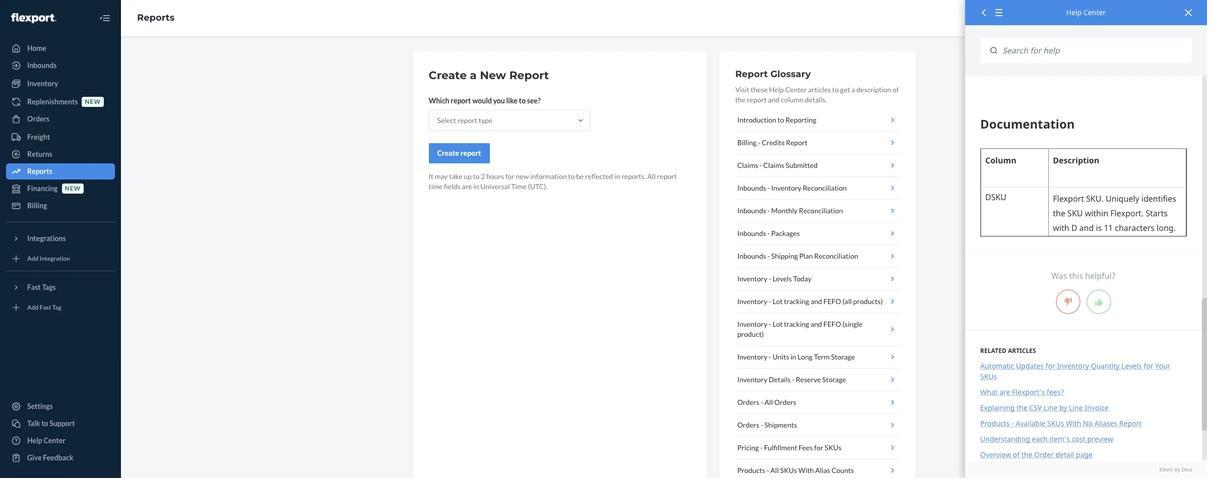 Task type: vqa. For each thing, say whether or not it's contained in the screenshot.
the topmost by
yes



Task type: locate. For each thing, give the bounding box(es) containing it.
- up "understanding"
[[1012, 418, 1015, 428]]

1 vertical spatial products
[[738, 466, 766, 475]]

lot
[[773, 297, 783, 306], [773, 320, 783, 328]]

with for no
[[1067, 418, 1082, 428]]

report left type
[[458, 116, 478, 125]]

settings
[[27, 402, 53, 411]]

and
[[769, 95, 780, 104], [811, 297, 823, 306], [811, 320, 823, 328]]

quantity
[[1092, 361, 1120, 370]]

- left "shipping"
[[768, 252, 770, 260]]

levels inside automatic updates for inventory quantity levels for your skus
[[1122, 361, 1143, 370]]

select
[[438, 116, 456, 125]]

1 vertical spatial center
[[786, 85, 807, 94]]

1 line from the left
[[1044, 403, 1058, 412]]

Search search field
[[998, 38, 1193, 63]]

1 horizontal spatial billing
[[738, 138, 757, 147]]

0 vertical spatial help center
[[1067, 8, 1107, 17]]

1 horizontal spatial reports link
[[137, 12, 175, 23]]

report for select report type
[[458, 116, 478, 125]]

report down these
[[747, 95, 767, 104]]

of right description
[[893, 85, 900, 94]]

by inside "link"
[[1175, 466, 1181, 473]]

1 horizontal spatial claims
[[764, 161, 785, 169]]

help down report glossary
[[770, 85, 784, 94]]

- left credits
[[758, 138, 761, 147]]

0 vertical spatial of
[[893, 85, 900, 94]]

1 vertical spatial new
[[516, 172, 529, 181]]

inventory inside inventory - lot tracking and fefo (single product)
[[738, 320, 768, 328]]

0 vertical spatial fast
[[27, 283, 41, 292]]

which
[[429, 96, 450, 105]]

fast left tag
[[40, 304, 51, 311]]

0 vertical spatial levels
[[773, 274, 792, 283]]

help up search search field
[[1067, 8, 1082, 17]]

products down pricing in the right of the page
[[738, 466, 766, 475]]

add inside add fast tag link
[[27, 304, 38, 311]]

in left long
[[791, 353, 797, 361]]

inbounds left "packages"
[[738, 229, 767, 238]]

report right reports.
[[658, 172, 677, 181]]

aliases
[[1095, 418, 1118, 428]]

and inside inventory - lot tracking and fefo (single product)
[[811, 320, 823, 328]]

inbounds down inbounds - packages
[[738, 252, 767, 260]]

billing
[[738, 138, 757, 147], [27, 201, 47, 210]]

fefo inside inventory - lot tracking and fefo (single product)
[[824, 320, 842, 328]]

1 vertical spatial fefo
[[824, 320, 842, 328]]

0 vertical spatial and
[[769, 95, 780, 104]]

0 vertical spatial create
[[429, 69, 467, 82]]

integrations button
[[6, 230, 115, 247]]

for right fees
[[815, 443, 824, 452]]

by
[[1060, 403, 1068, 412], [1175, 466, 1181, 473]]

products inside button
[[738, 466, 766, 475]]

2 add from the top
[[27, 304, 38, 311]]

1 horizontal spatial articles
[[1009, 346, 1037, 355]]

inventory down the product)
[[738, 353, 768, 361]]

- up orders - shipments
[[761, 398, 764, 406]]

0 vertical spatial add
[[27, 255, 38, 262]]

glossary
[[771, 69, 811, 80]]

fefo left "(single"
[[824, 320, 842, 328]]

create report button
[[429, 143, 490, 163]]

0 vertical spatial a
[[470, 69, 477, 82]]

0 horizontal spatial levels
[[773, 274, 792, 283]]

inventory - lot tracking and fefo (single product)
[[738, 320, 863, 338]]

1 lot from the top
[[773, 297, 783, 306]]

0 horizontal spatial reports
[[27, 167, 52, 176]]

all right reports.
[[648, 172, 656, 181]]

inbounds inside inbounds link
[[27, 61, 57, 70]]

1 vertical spatial all
[[765, 398, 773, 406]]

skus up the item's
[[1048, 418, 1065, 428]]

report
[[747, 95, 767, 104], [451, 96, 471, 105], [458, 116, 478, 125], [461, 149, 481, 157], [658, 172, 677, 181]]

0 horizontal spatial articles
[[809, 85, 831, 94]]

claims - claims submitted
[[738, 161, 818, 169]]

a left new
[[470, 69, 477, 82]]

was
[[1052, 270, 1068, 281]]

- for products - all skus with alias counts
[[767, 466, 770, 475]]

inbounds for inbounds - shipping plan reconciliation
[[738, 252, 767, 260]]

line right csv
[[1044, 403, 1058, 412]]

what are flexport's fees?
[[981, 387, 1065, 397]]

- for inbounds - shipping plan reconciliation
[[768, 252, 770, 260]]

of down "understanding"
[[1014, 450, 1020, 459]]

introduction to reporting
[[738, 115, 817, 124]]

inventory up orders - all orders
[[738, 375, 768, 384]]

to left 'reporting'
[[778, 115, 785, 124]]

detail
[[1056, 450, 1075, 459]]

- left "packages"
[[768, 229, 770, 238]]

help center up 'give feedback'
[[27, 436, 66, 445]]

articles
[[809, 85, 831, 94], [1009, 346, 1037, 355]]

to left get
[[833, 85, 839, 94]]

1 claims from the left
[[738, 161, 759, 169]]

0 vertical spatial tracking
[[785, 297, 810, 306]]

was this helpful?
[[1052, 270, 1117, 281]]

2 fefo from the top
[[824, 320, 842, 328]]

a right get
[[852, 85, 856, 94]]

2 horizontal spatial center
[[1084, 8, 1107, 17]]

to right talk
[[41, 419, 48, 428]]

lot inside inventory - lot tracking and fefo (single product)
[[773, 320, 783, 328]]

all up orders - shipments
[[765, 398, 773, 406]]

home link
[[6, 40, 115, 56]]

give feedback button
[[6, 450, 115, 466]]

to right like
[[519, 96, 526, 105]]

1 horizontal spatial reports
[[137, 12, 175, 23]]

new
[[85, 98, 101, 106], [516, 172, 529, 181], [65, 185, 81, 192]]

- down fulfillment
[[767, 466, 770, 475]]

- left units
[[769, 353, 772, 361]]

2 vertical spatial center
[[44, 436, 66, 445]]

skus inside automatic updates for inventory quantity levels for your skus
[[981, 371, 998, 381]]

all for products
[[771, 466, 779, 475]]

2 tracking from the top
[[785, 320, 810, 328]]

skus up counts
[[825, 443, 842, 452]]

may
[[435, 172, 448, 181]]

1 fefo from the top
[[824, 297, 842, 306]]

orders up pricing in the right of the page
[[738, 421, 760, 429]]

center
[[1084, 8, 1107, 17], [786, 85, 807, 94], [44, 436, 66, 445]]

and left column at right
[[769, 95, 780, 104]]

elevio by dixa link
[[981, 466, 1193, 473]]

1 vertical spatial reports
[[27, 167, 52, 176]]

help center up search search field
[[1067, 8, 1107, 17]]

0 horizontal spatial are
[[462, 182, 472, 191]]

report for create report
[[461, 149, 481, 157]]

1 vertical spatial in
[[474, 182, 479, 191]]

lot for inventory - lot tracking and fefo (single product)
[[773, 320, 783, 328]]

automatic updates for inventory quantity levels for your skus
[[981, 361, 1171, 381]]

order
[[1035, 450, 1055, 459]]

0 horizontal spatial with
[[799, 466, 814, 475]]

1 vertical spatial reports link
[[6, 163, 115, 180]]

billing inside button
[[738, 138, 757, 147]]

articles up details.
[[809, 85, 831, 94]]

- down inventory - levels today
[[769, 297, 772, 306]]

0 horizontal spatial help
[[27, 436, 42, 445]]

inbounds
[[27, 61, 57, 70], [738, 184, 767, 192], [738, 206, 767, 215], [738, 229, 767, 238], [738, 252, 767, 260]]

give feedback
[[27, 453, 73, 462]]

1 vertical spatial storage
[[823, 375, 847, 384]]

1 vertical spatial and
[[811, 297, 823, 306]]

explaining the csv line by line invoice
[[981, 403, 1109, 412]]

2 lot from the top
[[773, 320, 783, 328]]

inbounds inside inbounds - monthly reconciliation button
[[738, 206, 767, 215]]

help up give
[[27, 436, 42, 445]]

fefo left '(all'
[[824, 297, 842, 306]]

orders for orders - all orders
[[738, 398, 760, 406]]

explaining
[[981, 403, 1015, 412]]

new up orders link
[[85, 98, 101, 106]]

0 vertical spatial fefo
[[824, 297, 842, 306]]

1 horizontal spatial are
[[1000, 387, 1011, 397]]

2 vertical spatial reconciliation
[[815, 252, 859, 260]]

all down fulfillment
[[771, 466, 779, 475]]

reconciliation down "inbounds - inventory reconciliation" button in the top of the page
[[799, 206, 843, 215]]

1 horizontal spatial by
[[1175, 466, 1181, 473]]

products for products - all skus with alias counts
[[738, 466, 766, 475]]

1 horizontal spatial products
[[981, 418, 1010, 428]]

2 vertical spatial in
[[791, 353, 797, 361]]

- for pricing - fulfillment fees for skus
[[761, 443, 763, 452]]

create for create report
[[438, 149, 459, 157]]

1 vertical spatial of
[[1014, 450, 1020, 459]]

inventory for inventory details - reserve storage
[[738, 375, 768, 384]]

0 vertical spatial billing
[[738, 138, 757, 147]]

1 horizontal spatial with
[[1067, 418, 1082, 428]]

fast left tags
[[27, 283, 41, 292]]

add
[[27, 255, 38, 262], [27, 304, 38, 311]]

inbounds down home
[[27, 61, 57, 70]]

billing - credits report
[[738, 138, 808, 147]]

with inside button
[[799, 466, 814, 475]]

and down inventory - levels today button
[[811, 297, 823, 306]]

create
[[429, 69, 467, 82], [438, 149, 459, 157]]

close navigation image
[[99, 12, 111, 24]]

0 vertical spatial by
[[1060, 403, 1068, 412]]

center up column at right
[[786, 85, 807, 94]]

0 vertical spatial products
[[981, 418, 1010, 428]]

- left the shipments
[[761, 421, 764, 429]]

create up which
[[429, 69, 467, 82]]

products for products - available skus with no aliases report
[[981, 418, 1010, 428]]

the down visit
[[736, 95, 746, 104]]

inventory link
[[6, 76, 115, 92]]

and inside visit these help center articles to get a description of the report and column details.
[[769, 95, 780, 104]]

0 vertical spatial new
[[85, 98, 101, 106]]

these
[[751, 85, 768, 94]]

are right what
[[1000, 387, 1011, 397]]

fast inside dropdown button
[[27, 283, 41, 292]]

- for orders - all orders
[[761, 398, 764, 406]]

levels right quantity
[[1122, 361, 1143, 370]]

and for inventory - lot tracking and fefo (all products)
[[811, 297, 823, 306]]

billing down introduction
[[738, 138, 757, 147]]

storage right term
[[832, 353, 856, 361]]

be
[[576, 172, 584, 181]]

orders for orders - shipments
[[738, 421, 760, 429]]

- for billing - credits report
[[758, 138, 761, 147]]

products - all skus with alias counts
[[738, 466, 854, 475]]

orders - shipments
[[738, 421, 797, 429]]

0 vertical spatial the
[[736, 95, 746, 104]]

0 horizontal spatial in
[[474, 182, 479, 191]]

1 vertical spatial reconciliation
[[799, 206, 843, 215]]

inbounds up inbounds - packages
[[738, 206, 767, 215]]

inbounds for inbounds
[[27, 61, 57, 70]]

report up up on the top left of page
[[461, 149, 481, 157]]

1 vertical spatial help
[[770, 85, 784, 94]]

visit
[[736, 85, 750, 94]]

in left reports.
[[615, 172, 621, 181]]

0 horizontal spatial center
[[44, 436, 66, 445]]

for inside button
[[815, 443, 824, 452]]

tracking down today
[[785, 297, 810, 306]]

a inside visit these help center articles to get a description of the report and column details.
[[852, 85, 856, 94]]

storage
[[832, 353, 856, 361], [823, 375, 847, 384]]

1 vertical spatial levels
[[1122, 361, 1143, 370]]

reconciliation down 'claims - claims submitted' button
[[803, 184, 847, 192]]

billing for billing
[[27, 201, 47, 210]]

- down billing - credits report
[[760, 161, 763, 169]]

inventory for inventory - lot tracking and fefo (all products)
[[738, 297, 768, 306]]

add down fast tags
[[27, 304, 38, 311]]

tracking down the 'inventory - lot tracking and fefo (all products)'
[[785, 320, 810, 328]]

1 horizontal spatial new
[[85, 98, 101, 106]]

with left no
[[1067, 418, 1082, 428]]

all
[[648, 172, 656, 181], [765, 398, 773, 406], [771, 466, 779, 475]]

2 vertical spatial all
[[771, 466, 779, 475]]

cost
[[1073, 434, 1086, 444]]

2 vertical spatial and
[[811, 320, 823, 328]]

in left universal
[[474, 182, 479, 191]]

report up select report type
[[451, 96, 471, 105]]

add integration link
[[6, 251, 115, 267]]

reconciliation for inbounds - monthly reconciliation
[[799, 206, 843, 215]]

by up products - available skus with no aliases report
[[1060, 403, 1068, 412]]

you
[[494, 96, 505, 105]]

and down the inventory - lot tracking and fefo (all products) button
[[811, 320, 823, 328]]

orders up orders - shipments
[[738, 398, 760, 406]]

1 vertical spatial help center
[[27, 436, 66, 445]]

add fast tag link
[[6, 300, 115, 316]]

storage right reserve
[[823, 375, 847, 384]]

reports.
[[622, 172, 646, 181]]

1 vertical spatial a
[[852, 85, 856, 94]]

inbounds inside "inbounds - inventory reconciliation" button
[[738, 184, 767, 192]]

reconciliation for inbounds - inventory reconciliation
[[803, 184, 847, 192]]

tracking inside inventory - lot tracking and fefo (single product)
[[785, 320, 810, 328]]

for inside it may take up to 2 hours for new information to be reflected in reports. all report time fields are in universal time (utc).
[[506, 172, 515, 181]]

elevio
[[1160, 466, 1174, 473]]

inbounds for inbounds - monthly reconciliation
[[738, 206, 767, 215]]

0 vertical spatial all
[[648, 172, 656, 181]]

create inside button
[[438, 149, 459, 157]]

1 horizontal spatial levels
[[1122, 361, 1143, 370]]

with left alias
[[799, 466, 814, 475]]

plan
[[800, 252, 813, 260]]

1 vertical spatial lot
[[773, 320, 783, 328]]

inbounds down "claims - claims submitted" at the top right
[[738, 184, 767, 192]]

report
[[510, 69, 549, 82], [736, 69, 768, 80], [786, 138, 808, 147], [1120, 418, 1142, 428]]

0 horizontal spatial of
[[893, 85, 900, 94]]

submitted
[[786, 161, 818, 169]]

to inside the talk to support button
[[41, 419, 48, 428]]

1 vertical spatial tracking
[[785, 320, 810, 328]]

1 tracking from the top
[[785, 297, 810, 306]]

in inside button
[[791, 353, 797, 361]]

inbounds inside inbounds - packages button
[[738, 229, 767, 238]]

0 horizontal spatial new
[[65, 185, 81, 192]]

add inside "add integration" link
[[27, 255, 38, 262]]

- right pricing in the right of the page
[[761, 443, 763, 452]]

2 horizontal spatial new
[[516, 172, 529, 181]]

monthly
[[772, 206, 798, 215]]

help center link
[[6, 433, 115, 449]]

0 horizontal spatial a
[[470, 69, 477, 82]]

0 vertical spatial with
[[1067, 418, 1082, 428]]

report inside button
[[461, 149, 481, 157]]

with for alias
[[799, 466, 814, 475]]

1 horizontal spatial a
[[852, 85, 856, 94]]

item's
[[1050, 434, 1071, 444]]

- inside inventory - lot tracking and fefo (single product)
[[769, 320, 772, 328]]

skus
[[981, 371, 998, 381], [1048, 418, 1065, 428], [825, 443, 842, 452], [781, 466, 797, 475]]

inventory for inventory - units in long term storage
[[738, 353, 768, 361]]

- left monthly
[[768, 206, 770, 215]]

1 vertical spatial billing
[[27, 201, 47, 210]]

it
[[429, 172, 434, 181]]

- inside button
[[758, 138, 761, 147]]

0 vertical spatial are
[[462, 182, 472, 191]]

- left today
[[769, 274, 772, 283]]

inbounds inside inbounds - shipping plan reconciliation button
[[738, 252, 767, 260]]

new up time
[[516, 172, 529, 181]]

0 vertical spatial reports link
[[137, 12, 175, 23]]

inventory for inventory - levels today
[[738, 274, 768, 283]]

- up inventory - units in long term storage
[[769, 320, 772, 328]]

new up billing link
[[65, 185, 81, 192]]

report for which report would you like to see?
[[451, 96, 471, 105]]

the inside visit these help center articles to get a description of the report and column details.
[[736, 95, 746, 104]]

2 horizontal spatial in
[[791, 353, 797, 361]]

lot up units
[[773, 320, 783, 328]]

1 horizontal spatial line
[[1070, 403, 1084, 412]]

1 vertical spatial add
[[27, 304, 38, 311]]

inventory up replenishments
[[27, 79, 58, 88]]

0 vertical spatial reconciliation
[[803, 184, 847, 192]]

0 vertical spatial reports
[[137, 12, 175, 23]]

1 add from the top
[[27, 255, 38, 262]]

for right updates in the bottom right of the page
[[1046, 361, 1056, 370]]

and for inventory - lot tracking and fefo (single product)
[[811, 320, 823, 328]]

1 horizontal spatial help
[[770, 85, 784, 94]]

reconciliation
[[803, 184, 847, 192], [799, 206, 843, 215], [815, 252, 859, 260]]

which report would you like to see?
[[429, 96, 541, 105]]

0 horizontal spatial line
[[1044, 403, 1058, 412]]

inventory up the product)
[[738, 320, 768, 328]]

are down up on the top left of page
[[462, 182, 472, 191]]

by left the dixa
[[1175, 466, 1181, 473]]

0 horizontal spatial claims
[[738, 161, 759, 169]]

reports
[[137, 12, 175, 23], [27, 167, 52, 176]]

inventory inside automatic updates for inventory quantity levels for your skus
[[1058, 361, 1090, 370]]

the left order
[[1022, 450, 1033, 459]]

product)
[[738, 330, 764, 338]]

inventory - lot tracking and fefo (single product) button
[[736, 313, 900, 346]]

integrations
[[27, 234, 66, 243]]

fefo for (single
[[824, 320, 842, 328]]

lot down inventory - levels today
[[773, 297, 783, 306]]

of inside visit these help center articles to get a description of the report and column details.
[[893, 85, 900, 94]]

today
[[794, 274, 812, 283]]

0 vertical spatial in
[[615, 172, 621, 181]]

0 vertical spatial articles
[[809, 85, 831, 94]]

claims down credits
[[764, 161, 785, 169]]

flexport's
[[1013, 387, 1046, 397]]

1 horizontal spatial center
[[786, 85, 807, 94]]

orders up freight
[[27, 114, 50, 123]]

1 vertical spatial create
[[438, 149, 459, 157]]

hours
[[487, 172, 504, 181]]

0 horizontal spatial billing
[[27, 201, 47, 210]]

report right aliases
[[1120, 418, 1142, 428]]

a
[[470, 69, 477, 82], [852, 85, 856, 94]]

0 vertical spatial help
[[1067, 8, 1082, 17]]

0 horizontal spatial products
[[738, 466, 766, 475]]

reconciliation down inbounds - packages button
[[815, 252, 859, 260]]

1 vertical spatial with
[[799, 466, 814, 475]]

get
[[841, 85, 851, 94]]

1 vertical spatial articles
[[1009, 346, 1037, 355]]

articles up updates in the bottom right of the page
[[1009, 346, 1037, 355]]

tags
[[42, 283, 56, 292]]

0 vertical spatial lot
[[773, 297, 783, 306]]

1 vertical spatial by
[[1175, 466, 1181, 473]]

add left integration
[[27, 255, 38, 262]]



Task type: describe. For each thing, give the bounding box(es) containing it.
inbounds for inbounds - inventory reconciliation
[[738, 184, 767, 192]]

add for add fast tag
[[27, 304, 38, 311]]

time
[[429, 182, 443, 191]]

report inside it may take up to 2 hours for new information to be reflected in reports. all report time fields are in universal time (utc).
[[658, 172, 677, 181]]

- for inventory - lot tracking and fefo (all products)
[[769, 297, 772, 306]]

settings link
[[6, 398, 115, 415]]

no
[[1084, 418, 1093, 428]]

it may take up to 2 hours for new information to be reflected in reports. all report time fields are in universal time (utc).
[[429, 172, 677, 191]]

details.
[[805, 95, 827, 104]]

inbounds - packages
[[738, 229, 800, 238]]

1 horizontal spatial of
[[1014, 450, 1020, 459]]

preview
[[1088, 434, 1114, 444]]

page
[[1077, 450, 1093, 459]]

fees?
[[1048, 387, 1065, 397]]

1 horizontal spatial in
[[615, 172, 621, 181]]

alias
[[816, 466, 831, 475]]

like
[[507, 96, 518, 105]]

support
[[50, 419, 75, 428]]

add integration
[[27, 255, 70, 262]]

0 vertical spatial storage
[[832, 353, 856, 361]]

inventory for inventory
[[27, 79, 58, 88]]

fast tags button
[[6, 279, 115, 296]]

related articles
[[981, 346, 1037, 355]]

visit these help center articles to get a description of the report and column details.
[[736, 85, 900, 104]]

description
[[857, 85, 892, 94]]

inbounds - shipping plan reconciliation button
[[736, 245, 900, 268]]

understanding
[[981, 434, 1031, 444]]

1 vertical spatial are
[[1000, 387, 1011, 397]]

available
[[1016, 418, 1046, 428]]

inbounds link
[[6, 57, 115, 74]]

report glossary
[[736, 69, 811, 80]]

financing
[[27, 184, 58, 193]]

shipping
[[772, 252, 798, 260]]

flexport logo image
[[11, 13, 56, 23]]

- for inventory - units in long term storage
[[769, 353, 772, 361]]

to inside introduction to reporting button
[[778, 115, 785, 124]]

- for products - available skus with no aliases report
[[1012, 418, 1015, 428]]

tracking for (all
[[785, 297, 810, 306]]

orders - all orders button
[[736, 391, 900, 414]]

- for inbounds - inventory reconciliation
[[768, 184, 770, 192]]

inventory details - reserve storage
[[738, 375, 847, 384]]

term
[[814, 353, 830, 361]]

report up see? at top left
[[510, 69, 549, 82]]

inventory - units in long term storage
[[738, 353, 856, 361]]

inbounds - inventory reconciliation
[[738, 184, 847, 192]]

inbounds - inventory reconciliation button
[[736, 177, 900, 200]]

inbounds for inbounds - packages
[[738, 229, 767, 238]]

introduction to reporting button
[[736, 109, 900, 132]]

0 vertical spatial center
[[1084, 8, 1107, 17]]

time
[[511, 182, 527, 191]]

for left your on the right bottom of page
[[1144, 361, 1154, 370]]

0 horizontal spatial help center
[[27, 436, 66, 445]]

report inside visit these help center articles to get a description of the report and column details.
[[747, 95, 767, 104]]

home
[[27, 44, 46, 52]]

orders - all orders
[[738, 398, 797, 406]]

new inside it may take up to 2 hours for new information to be reflected in reports. all report time fields are in universal time (utc).
[[516, 172, 529, 181]]

to inside visit these help center articles to get a description of the report and column details.
[[833, 85, 839, 94]]

levels inside button
[[773, 274, 792, 283]]

create for create a new report
[[429, 69, 467, 82]]

1 vertical spatial fast
[[40, 304, 51, 311]]

- for claims - claims submitted
[[760, 161, 763, 169]]

are inside it may take up to 2 hours for new information to be reflected in reports. all report time fields are in universal time (utc).
[[462, 182, 472, 191]]

freight
[[27, 133, 50, 141]]

up
[[464, 172, 472, 181]]

helpful?
[[1086, 270, 1117, 281]]

select report type
[[438, 116, 493, 125]]

orders up the shipments
[[775, 398, 797, 406]]

add for add integration
[[27, 255, 38, 262]]

- for inbounds - packages
[[768, 229, 770, 238]]

tag
[[52, 304, 61, 311]]

0 horizontal spatial by
[[1060, 403, 1068, 412]]

help inside visit these help center articles to get a description of the report and column details.
[[770, 85, 784, 94]]

fields
[[444, 182, 461, 191]]

2 line from the left
[[1070, 403, 1084, 412]]

tracking for (single
[[785, 320, 810, 328]]

pricing - fulfillment fees for skus
[[738, 443, 842, 452]]

this
[[1070, 270, 1084, 281]]

all for orders
[[765, 398, 773, 406]]

would
[[473, 96, 492, 105]]

create a new report
[[429, 69, 549, 82]]

automatic
[[981, 361, 1015, 370]]

all inside it may take up to 2 hours for new information to be reflected in reports. all report time fields are in universal time (utc).
[[648, 172, 656, 181]]

inventory up monthly
[[772, 184, 802, 192]]

overview
[[981, 450, 1012, 459]]

returns
[[27, 150, 52, 158]]

1 horizontal spatial help center
[[1067, 8, 1107, 17]]

to left 2
[[473, 172, 480, 181]]

to left the be
[[569, 172, 575, 181]]

orders link
[[6, 111, 115, 127]]

billing for billing - credits report
[[738, 138, 757, 147]]

type
[[479, 116, 493, 125]]

2 vertical spatial the
[[1022, 450, 1033, 459]]

- for inventory - levels today
[[769, 274, 772, 283]]

reserve
[[796, 375, 821, 384]]

each
[[1033, 434, 1048, 444]]

inbounds - monthly reconciliation
[[738, 206, 843, 215]]

- for inventory - lot tracking and fefo (single product)
[[769, 320, 772, 328]]

center inside visit these help center articles to get a description of the report and column details.
[[786, 85, 807, 94]]

add fast tag
[[27, 304, 61, 311]]

2 horizontal spatial help
[[1067, 8, 1082, 17]]

inventory details - reserve storage button
[[736, 369, 900, 391]]

1 vertical spatial the
[[1017, 403, 1028, 412]]

report inside button
[[786, 138, 808, 147]]

new for financing
[[65, 185, 81, 192]]

reporting
[[786, 115, 817, 124]]

inbounds - shipping plan reconciliation
[[738, 252, 859, 260]]

- for inbounds - monthly reconciliation
[[768, 206, 770, 215]]

inventory - lot tracking and fefo (all products)
[[738, 297, 883, 306]]

replenishments
[[27, 97, 78, 106]]

pricing - fulfillment fees for skus button
[[736, 437, 900, 459]]

inventory - units in long term storage button
[[736, 346, 900, 369]]

new for replenishments
[[85, 98, 101, 106]]

create report
[[438, 149, 481, 157]]

2 claims from the left
[[764, 161, 785, 169]]

products - all skus with alias counts button
[[736, 459, 900, 478]]

2 vertical spatial help
[[27, 436, 42, 445]]

lot for inventory - lot tracking and fefo (all products)
[[773, 297, 783, 306]]

new
[[480, 69, 506, 82]]

- right the 'details' on the bottom of the page
[[793, 375, 795, 384]]

credits
[[762, 138, 785, 147]]

inventory - levels today button
[[736, 268, 900, 290]]

skus down pricing - fulfillment fees for skus
[[781, 466, 797, 475]]

column
[[781, 95, 804, 104]]

fefo for (all
[[824, 297, 842, 306]]

- for orders - shipments
[[761, 421, 764, 429]]

orders for orders
[[27, 114, 50, 123]]

0 horizontal spatial reports link
[[6, 163, 115, 180]]

what
[[981, 387, 998, 397]]

related
[[981, 346, 1007, 355]]

give
[[27, 453, 42, 462]]

articles inside visit these help center articles to get a description of the report and column details.
[[809, 85, 831, 94]]

2
[[481, 172, 485, 181]]

universal
[[481, 182, 510, 191]]

inventory for inventory - lot tracking and fefo (single product)
[[738, 320, 768, 328]]

dixa
[[1182, 466, 1193, 473]]

returns link
[[6, 146, 115, 162]]

understanding each item's cost preview
[[981, 434, 1114, 444]]

billing - credits report button
[[736, 132, 900, 154]]

inventory - lot tracking and fefo (all products) button
[[736, 290, 900, 313]]

freight link
[[6, 129, 115, 145]]

report up these
[[736, 69, 768, 80]]



